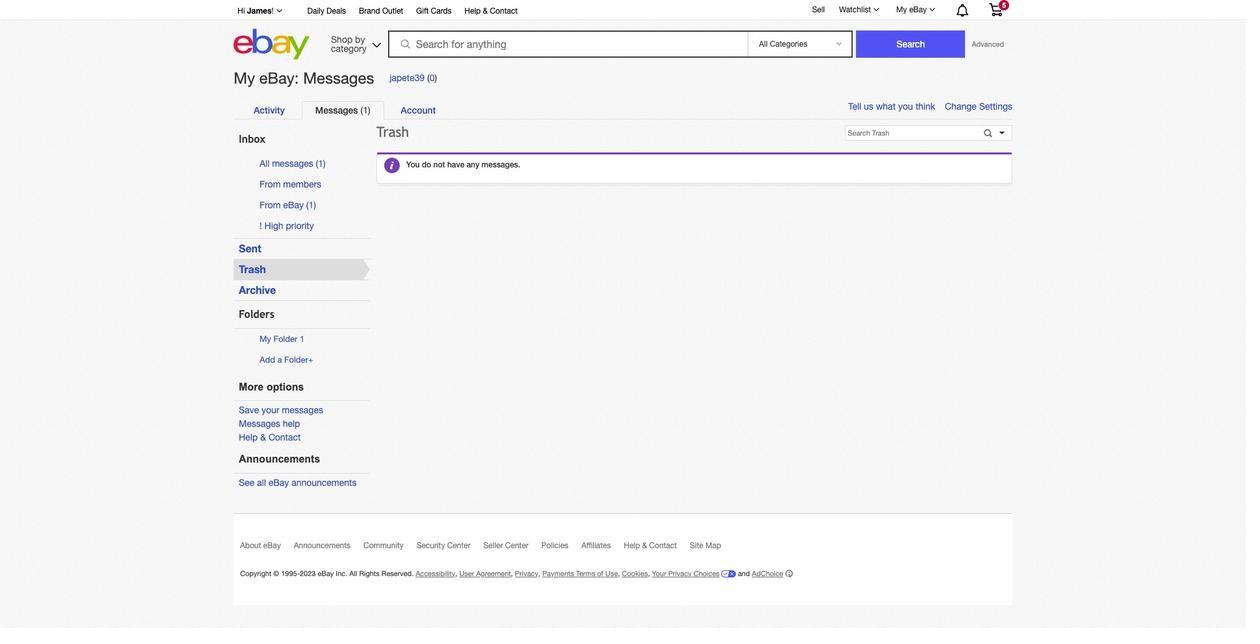 Task type: vqa. For each thing, say whether or not it's contained in the screenshot.
FOLDER NAME link in menu
no



Task type: locate. For each thing, give the bounding box(es) containing it.
help & contact link down messages help link
[[239, 433, 301, 443]]

messages down save
[[239, 419, 280, 429]]

Search Trash text field
[[846, 126, 980, 140]]

2 vertical spatial &
[[642, 541, 647, 550]]

4 , from the left
[[618, 570, 620, 578]]

0 vertical spatial (1)
[[361, 105, 370, 115]]

all
[[257, 478, 266, 488]]

2023
[[300, 570, 316, 578]]

! left high
[[260, 221, 262, 231]]

ebay left inc.
[[318, 570, 334, 578]]

site map
[[690, 541, 721, 550]]

1 vertical spatial help & contact
[[624, 541, 677, 550]]

2 vertical spatial contact
[[649, 541, 677, 550]]

change settings
[[945, 101, 1013, 112]]

center right the security
[[447, 541, 471, 550]]

, left payments
[[539, 570, 541, 578]]

2 , from the left
[[511, 570, 513, 578]]

0 vertical spatial !
[[272, 6, 274, 16]]

contact inside account navigation
[[490, 6, 518, 16]]

0 link
[[430, 73, 435, 83]]

watchlist
[[839, 5, 871, 14]]

1 vertical spatial help
[[239, 433, 258, 443]]

& right cards
[[483, 6, 488, 16]]

messages down my ebay: messages
[[315, 104, 358, 115]]

messages up from members at the top of the page
[[272, 158, 313, 169]]

cards
[[431, 6, 452, 16]]

0 horizontal spatial contact
[[269, 433, 301, 443]]

archive link
[[239, 284, 276, 296]]

(
[[427, 73, 430, 83]]

privacy down the seller center link
[[515, 570, 539, 578]]

help up cookies link
[[624, 541, 640, 550]]

0 vertical spatial help & contact
[[465, 6, 518, 16]]

0 vertical spatial all
[[260, 158, 270, 169]]

security
[[417, 541, 445, 550]]

0 vertical spatial messages
[[303, 69, 374, 87]]

contact right cards
[[490, 6, 518, 16]]

messages up help
[[282, 405, 323, 416]]

privacy right your
[[668, 570, 692, 578]]

0 horizontal spatial center
[[447, 541, 471, 550]]

1 center from the left
[[447, 541, 471, 550]]

user agreement link
[[459, 570, 511, 578]]

0 vertical spatial help & contact link
[[465, 5, 518, 19]]

community link
[[364, 541, 417, 556]]

0 vertical spatial my
[[897, 5, 907, 14]]

my right watchlist 'link'
[[897, 5, 907, 14]]

cookies link
[[622, 570, 648, 578]]

sell link
[[807, 5, 831, 14]]

trash down 'account' link
[[377, 124, 409, 140]]

2 from from the top
[[260, 200, 281, 210]]

!
[[272, 6, 274, 16], [260, 221, 262, 231]]

from for from members
[[260, 179, 281, 190]]

announcements up all at bottom left
[[239, 454, 320, 465]]

! high priority link
[[260, 221, 314, 231]]

brand outlet link
[[359, 5, 403, 19]]

folder left 1
[[274, 334, 298, 344]]

all right inc.
[[350, 570, 357, 578]]

0 vertical spatial from
[[260, 179, 281, 190]]

my ebay
[[897, 5, 927, 14]]

0 vertical spatial help
[[465, 6, 481, 16]]

1 vertical spatial from
[[260, 200, 281, 210]]

1 horizontal spatial my
[[260, 334, 271, 344]]

trash down sent link
[[239, 263, 266, 276]]

, left your
[[648, 570, 650, 578]]

search image
[[401, 40, 410, 49]]

help inside account navigation
[[465, 6, 481, 16]]

2 vertical spatial my
[[260, 334, 271, 344]]

shop by category button
[[325, 29, 384, 57]]

from up from ebay (1)
[[260, 179, 281, 190]]

advanced link
[[966, 31, 1011, 57]]

None submit
[[857, 31, 966, 58]]

my up add
[[260, 334, 271, 344]]

accessibility
[[416, 570, 455, 578]]

my for my ebay: messages
[[234, 69, 255, 87]]

my left 'ebay:'
[[234, 69, 255, 87]]

0 horizontal spatial my
[[234, 69, 255, 87]]

of
[[597, 570, 604, 578]]

! right the hi
[[272, 6, 274, 16]]

reserved.
[[382, 570, 414, 578]]

activity
[[254, 104, 285, 115]]

outlet
[[382, 6, 403, 16]]

my ebay: messages
[[234, 69, 374, 87]]

hi
[[238, 6, 245, 16]]

from up high
[[260, 200, 281, 210]]

high
[[265, 221, 283, 231]]

1 vertical spatial messages
[[282, 405, 323, 416]]

, left "cookies"
[[618, 570, 620, 578]]

1 horizontal spatial !
[[272, 6, 274, 16]]

my inside account navigation
[[897, 5, 907, 14]]

& inside account navigation
[[483, 6, 488, 16]]

your privacy choices link
[[652, 570, 736, 578]]

members
[[283, 179, 322, 190]]

none submit inside the shop by category "banner"
[[857, 31, 966, 58]]

1 horizontal spatial contact
[[490, 6, 518, 16]]

5
[[1002, 1, 1006, 9]]

1 vertical spatial !
[[260, 221, 262, 231]]

0 horizontal spatial help & contact link
[[239, 433, 301, 443]]

daily
[[307, 6, 324, 16]]

1 horizontal spatial privacy
[[668, 570, 692, 578]]

1 vertical spatial help & contact link
[[239, 433, 301, 443]]

1 horizontal spatial &
[[483, 6, 488, 16]]

and adchoice
[[736, 570, 784, 578]]

messages
[[303, 69, 374, 87], [315, 104, 358, 115], [239, 419, 280, 429]]

1 horizontal spatial trash
[[377, 124, 409, 140]]

1 horizontal spatial help & contact
[[624, 541, 677, 550]]

account navigation
[[230, 0, 1013, 20]]

2 vertical spatial help & contact link
[[624, 541, 690, 556]]

seller center link
[[484, 541, 542, 556]]

all
[[260, 158, 270, 169], [350, 570, 357, 578]]

center right seller
[[505, 541, 529, 550]]

japete39 ( 0 )
[[390, 73, 437, 83]]

settings
[[979, 101, 1013, 112]]

contact up your
[[649, 541, 677, 550]]

ebay down from members link in the left of the page
[[283, 200, 304, 210]]

advanced
[[972, 40, 1004, 48]]

security center link
[[417, 541, 484, 556]]

archive
[[239, 284, 276, 296]]

contact down help
[[269, 433, 301, 443]]

, left privacy link
[[511, 570, 513, 578]]

(1) up members in the left top of the page
[[316, 158, 326, 169]]

deals
[[327, 6, 346, 16]]

add a folder +
[[260, 355, 313, 365]]

(1) inside "messages (1)"
[[361, 105, 370, 115]]

1 vertical spatial messages
[[315, 104, 358, 115]]

0 horizontal spatial trash
[[239, 263, 266, 276]]

have
[[447, 159, 465, 169]]

2 center from the left
[[505, 541, 529, 550]]

help & contact link up your
[[624, 541, 690, 556]]

1 horizontal spatial center
[[505, 541, 529, 550]]

0 horizontal spatial help
[[239, 433, 258, 443]]

messages
[[272, 158, 313, 169], [282, 405, 323, 416]]

cookies
[[622, 570, 648, 578]]

1 vertical spatial trash
[[239, 263, 266, 276]]

help inside save your messages messages help help & contact
[[239, 433, 258, 443]]

tell us what you think
[[849, 101, 936, 112]]

ebay right watchlist 'link'
[[909, 5, 927, 14]]

1 vertical spatial my
[[234, 69, 255, 87]]

(1) for all messages (1)
[[316, 158, 326, 169]]

1 horizontal spatial help
[[465, 6, 481, 16]]

my
[[897, 5, 907, 14], [234, 69, 255, 87], [260, 334, 271, 344]]

0 vertical spatial trash
[[377, 124, 409, 140]]

announcements link
[[294, 541, 364, 556]]

all down inbox
[[260, 158, 270, 169]]

0 vertical spatial announcements
[[239, 454, 320, 465]]

help right cards
[[465, 6, 481, 16]]

your
[[652, 570, 666, 578]]

help for the right help & contact link
[[624, 541, 640, 550]]

announcements up 2023
[[294, 541, 351, 550]]

brand
[[359, 6, 380, 16]]

center
[[447, 541, 471, 550], [505, 541, 529, 550]]

0 vertical spatial folder
[[274, 334, 298, 344]]

2 horizontal spatial &
[[642, 541, 647, 550]]

folder
[[274, 334, 298, 344], [284, 355, 308, 365]]

1 horizontal spatial help & contact link
[[465, 5, 518, 19]]

you
[[898, 101, 913, 112]]

help & contact link
[[465, 5, 518, 19], [239, 433, 301, 443], [624, 541, 690, 556]]

& down messages help link
[[260, 433, 266, 443]]

2 vertical spatial (1)
[[306, 200, 316, 210]]

1 horizontal spatial all
[[350, 570, 357, 578]]

2 horizontal spatial help & contact link
[[624, 541, 690, 556]]

user
[[459, 570, 474, 578]]

ebay right the about
[[263, 541, 281, 550]]

1 vertical spatial &
[[260, 433, 266, 443]]

2 vertical spatial help
[[624, 541, 640, 550]]

messages (1)
[[315, 104, 370, 115]]

from ebay (1)
[[260, 200, 316, 210]]

help & contact right cards
[[465, 6, 518, 16]]

your
[[262, 405, 279, 416]]

folder right a
[[284, 355, 308, 365]]

map
[[706, 541, 721, 550]]

ebay inside account navigation
[[909, 5, 927, 14]]

(1) left 'account' link
[[361, 105, 370, 115]]

tab list
[[240, 101, 999, 119]]

0 vertical spatial contact
[[490, 6, 518, 16]]

copyright © 1995-2023 ebay inc. all rights reserved. accessibility , user agreement , privacy , payments terms of use , cookies , your privacy choices
[[240, 570, 720, 578]]

(1) down members in the left top of the page
[[306, 200, 316, 210]]

Search for anything text field
[[390, 32, 746, 56]]

0 horizontal spatial help & contact
[[465, 6, 518, 16]]

1 from from the top
[[260, 179, 281, 190]]

0 horizontal spatial &
[[260, 433, 266, 443]]

help down messages help link
[[239, 433, 258, 443]]

2 horizontal spatial my
[[897, 5, 907, 14]]

0 horizontal spatial privacy
[[515, 570, 539, 578]]

1 vertical spatial folder
[[284, 355, 308, 365]]

messages down "category"
[[303, 69, 374, 87]]

choices
[[694, 570, 720, 578]]

not
[[434, 159, 445, 169]]

gift cards link
[[416, 5, 452, 19]]

see all ebay announcements
[[239, 478, 357, 488]]

help & contact link right cards
[[465, 5, 518, 19]]

1 vertical spatial (1)
[[316, 158, 326, 169]]

1 vertical spatial contact
[[269, 433, 301, 443]]

agreement
[[476, 570, 511, 578]]

0 vertical spatial &
[[483, 6, 488, 16]]

messages inside save your messages messages help help & contact
[[239, 419, 280, 429]]

help & contact up your
[[624, 541, 677, 550]]

2 horizontal spatial help
[[624, 541, 640, 550]]

, left 'user'
[[455, 570, 457, 578]]

& up cookies link
[[642, 541, 647, 550]]

2 vertical spatial messages
[[239, 419, 280, 429]]

save your messages link
[[239, 405, 323, 416]]

contact
[[490, 6, 518, 16], [269, 433, 301, 443], [649, 541, 677, 550]]



Task type: describe. For each thing, give the bounding box(es) containing it.
seller
[[484, 541, 503, 550]]

all messages (1) link
[[260, 158, 326, 169]]

my folder 1
[[260, 334, 305, 344]]

use
[[606, 570, 618, 578]]

ebay right all at bottom left
[[269, 478, 289, 488]]

gift cards
[[416, 6, 452, 16]]

0 horizontal spatial !
[[260, 221, 262, 231]]

folders
[[239, 309, 274, 321]]

messages help link
[[239, 419, 300, 429]]

inbox
[[239, 133, 266, 146]]

watchlist link
[[832, 2, 886, 18]]

think
[[916, 101, 936, 112]]

sent
[[239, 242, 261, 255]]

payments
[[543, 570, 574, 578]]

help for the topmost help & contact link
[[465, 6, 481, 16]]

announcements
[[292, 478, 357, 488]]

account
[[401, 104, 436, 115]]

from members link
[[260, 179, 322, 190]]

2 privacy from the left
[[668, 570, 692, 578]]

what
[[876, 101, 896, 112]]

)
[[435, 73, 437, 83]]

james
[[247, 6, 272, 16]]

! inside hi james !
[[272, 6, 274, 16]]

do
[[422, 159, 431, 169]]

(1) for from ebay (1)
[[306, 200, 316, 210]]

japete39 link
[[390, 73, 425, 83]]

account link
[[387, 101, 450, 119]]

accessibility link
[[416, 570, 455, 578]]

messages.
[[482, 159, 520, 169]]

tab list containing activity
[[240, 101, 999, 119]]

3 , from the left
[[539, 570, 541, 578]]

gift
[[416, 6, 429, 16]]

options
[[267, 382, 304, 393]]

+
[[308, 355, 313, 365]]

us
[[864, 101, 874, 112]]

tell us what you think link
[[849, 101, 945, 112]]

ebay:
[[259, 69, 299, 87]]

about
[[240, 541, 261, 550]]

hi james !
[[238, 6, 274, 16]]

1 , from the left
[[455, 570, 457, 578]]

center for seller center
[[505, 541, 529, 550]]

help & contact inside account navigation
[[465, 6, 518, 16]]

center for security center
[[447, 541, 471, 550]]

submit search request image
[[983, 129, 997, 140]]

security center
[[417, 541, 471, 550]]

site map link
[[690, 541, 734, 556]]

my ebay link
[[890, 2, 941, 18]]

ebay for my ebay
[[909, 5, 927, 14]]

add
[[260, 355, 275, 365]]

2 horizontal spatial contact
[[649, 541, 677, 550]]

daily deals
[[307, 6, 346, 16]]

shop by category banner
[[230, 0, 1013, 63]]

5 , from the left
[[648, 570, 650, 578]]

shop by category
[[331, 34, 367, 54]]

from members
[[260, 179, 322, 190]]

save your messages messages help help & contact
[[239, 405, 323, 443]]

you
[[406, 159, 420, 169]]

0
[[430, 73, 435, 83]]

my for my folder 1
[[260, 334, 271, 344]]

messages inside tab list
[[315, 104, 358, 115]]

daily deals link
[[307, 5, 346, 19]]

change settings link
[[945, 101, 1013, 112]]

affiliates
[[582, 541, 611, 550]]

adchoice link
[[752, 570, 793, 578]]

community
[[364, 541, 404, 550]]

about ebay
[[240, 541, 281, 550]]

from ebay (1) link
[[260, 200, 316, 210]]

from for from ebay (1)
[[260, 200, 281, 210]]

japete39
[[390, 73, 425, 83]]

0 vertical spatial messages
[[272, 158, 313, 169]]

0 horizontal spatial all
[[260, 158, 270, 169]]

all messages (1)
[[260, 158, 326, 169]]

1995-
[[281, 570, 300, 578]]

more options
[[239, 382, 304, 393]]

terms
[[576, 570, 595, 578]]

shop
[[331, 34, 353, 44]]

ebay for about ebay
[[263, 541, 281, 550]]

any
[[467, 159, 480, 169]]

about ebay link
[[240, 541, 294, 556]]

activity link
[[240, 101, 298, 119]]

sell
[[812, 5, 825, 14]]

affiliates link
[[582, 541, 624, 556]]

1 privacy from the left
[[515, 570, 539, 578]]

& inside save your messages messages help help & contact
[[260, 433, 266, 443]]

1 vertical spatial announcements
[[294, 541, 351, 550]]

adchoice
[[752, 570, 784, 578]]

ebay for from ebay (1)
[[283, 200, 304, 210]]

policies
[[542, 541, 569, 550]]

change
[[945, 101, 977, 112]]

1 vertical spatial all
[[350, 570, 357, 578]]

you do not have any messages.
[[406, 159, 520, 169]]

messages inside save your messages messages help help & contact
[[282, 405, 323, 416]]

help
[[283, 419, 300, 429]]

contact inside save your messages messages help help & contact
[[269, 433, 301, 443]]

inc.
[[336, 570, 348, 578]]

site
[[690, 541, 704, 550]]

my for my ebay
[[897, 5, 907, 14]]



